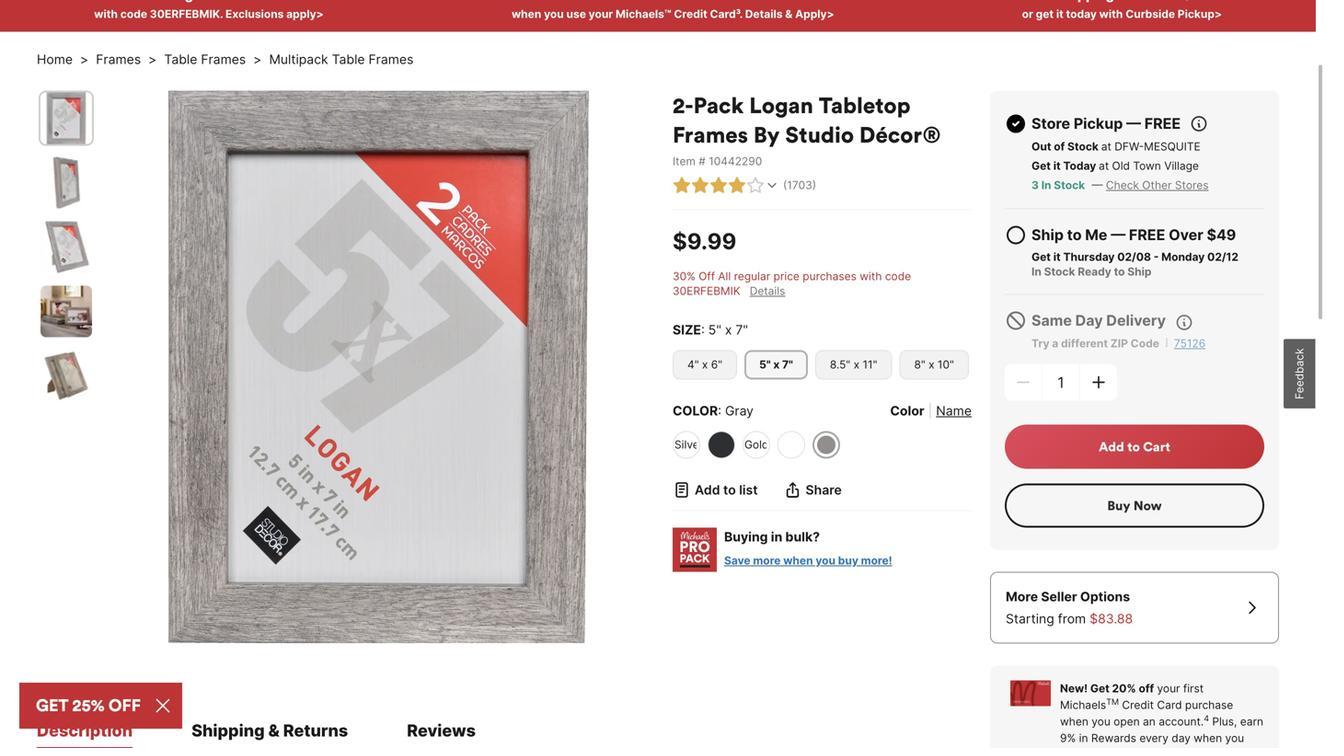 Task type: vqa. For each thing, say whether or not it's contained in the screenshot.
the top "use"
no



Task type: locate. For each thing, give the bounding box(es) containing it.
tabler image left same
[[1005, 310, 1028, 332]]

more seller options starting from $ 83.88
[[1006, 589, 1134, 627]]

in
[[1042, 179, 1052, 192], [1032, 265, 1042, 279]]

all
[[719, 270, 731, 283]]

2 horizontal spatial —
[[1127, 115, 1142, 133]]

1 vertical spatial 7"
[[783, 358, 794, 372]]

you left buy in the right bottom of the page
[[816, 555, 836, 568]]

price
[[774, 270, 800, 283]]

add inside button
[[1100, 439, 1125, 456]]

4
[[1205, 714, 1210, 724]]

1 vertical spatial —
[[1093, 179, 1104, 192]]

when down bulk?
[[784, 555, 814, 568]]

1 vertical spatial it
[[1054, 159, 1061, 173]]

stock
[[1068, 140, 1099, 154], [1055, 179, 1086, 192], [1045, 265, 1076, 279]]

tabler image
[[747, 177, 765, 195], [1005, 224, 1028, 247], [1005, 310, 1028, 332]]

2 > from the left
[[148, 52, 157, 67]]

multipack table frames link
[[269, 50, 414, 69]]

0 vertical spatial in
[[1042, 179, 1052, 192]]

— for check
[[1093, 179, 1104, 192]]

frames link
[[96, 50, 141, 69]]

you inside buying in bulk? save more when you buy more!
[[816, 555, 836, 568]]

0 horizontal spatial >
[[80, 52, 89, 67]]

2 vertical spatial stock
[[1045, 265, 1076, 279]]

0 horizontal spatial add
[[695, 483, 721, 498]]

7"
[[736, 322, 749, 338], [783, 358, 794, 372]]

0 vertical spatial 5"
[[709, 322, 722, 338]]

free up the mesquite
[[1145, 115, 1182, 133]]

your right use
[[589, 8, 613, 21]]

open
[[1114, 716, 1141, 729]]

2 vertical spatial you
[[1092, 716, 1111, 729]]

get up tm at the right bottom of the page
[[1091, 682, 1110, 696]]

you left use
[[544, 8, 564, 21]]

details inside details dropdown button
[[750, 285, 786, 298]]

your up card
[[1158, 682, 1181, 696]]

free
[[1145, 115, 1182, 133], [1130, 226, 1166, 244]]

to left cart
[[1128, 439, 1141, 456]]

0 horizontal spatial in
[[771, 530, 783, 545]]

0 vertical spatial add
[[1100, 439, 1125, 456]]

first
[[1184, 682, 1205, 696]]

home link
[[37, 50, 73, 69]]

buy
[[839, 555, 859, 568]]

it inside get it thursday 02/08 - monday 02/12 in stock ready to ship
[[1054, 251, 1061, 264]]

when down 4
[[1194, 732, 1223, 746]]

1 > from the left
[[80, 52, 89, 67]]

in right 3
[[1042, 179, 1052, 192]]

details inside when you use your michaels™ credit card³. details & apply> link
[[746, 8, 783, 21]]

2 vertical spatial —
[[1112, 226, 1126, 244]]

0 vertical spatial stock
[[1068, 140, 1099, 154]]

get down out
[[1032, 159, 1051, 173]]

white image
[[779, 433, 805, 458]]

0 vertical spatial 7"
[[736, 322, 749, 338]]

a
[[1053, 337, 1059, 351]]

0 horizontal spatial your
[[589, 8, 613, 21]]

it right "get"
[[1057, 8, 1064, 21]]

0 vertical spatial you
[[544, 8, 564, 21]]

stock inside the out of stock at dfw-mesquite get it today at old town village
[[1068, 140, 1099, 154]]

1 horizontal spatial with
[[860, 270, 883, 283]]

thursday
[[1064, 251, 1115, 264]]

0 horizontal spatial credit
[[674, 8, 708, 21]]

to for me
[[1068, 226, 1082, 244]]

use
[[567, 8, 586, 21]]

when inside 4 plus, earn 9% in rewards every day when yo
[[1194, 732, 1223, 746]]

Number Stepper text field
[[1043, 364, 1080, 401]]

credit inside tm credit card purchase when you open an account.
[[1123, 699, 1155, 712]]

gray
[[726, 403, 754, 419]]

1 vertical spatial tabler image
[[1005, 224, 1028, 247]]

with right purchases at the right top of the page
[[860, 270, 883, 283]]

1 vertical spatial in
[[1032, 265, 1042, 279]]

tabler image left me
[[1005, 224, 1028, 247]]

get it thursday 02/08 - monday 02/12 in stock ready to ship
[[1032, 251, 1239, 279]]

code inside 30% off all regular price purchases with code 30erfebmik
[[886, 270, 912, 283]]

2-pack logan tabletop frames by studio d&#xe9;cor&#xae; image
[[102, 91, 655, 644], [41, 93, 92, 144], [41, 157, 92, 209], [41, 222, 92, 273], [41, 286, 92, 338], [41, 351, 92, 402]]

2 vertical spatial tabler image
[[1005, 310, 1028, 332]]

with code 30erfebmik. exclusions apply> link
[[50, 0, 368, 32]]

1 vertical spatial get
[[1032, 251, 1051, 264]]

x right the 6"
[[774, 358, 780, 372]]

ship up thursday
[[1032, 226, 1064, 244]]

( 1703 )
[[784, 179, 817, 192]]

tabler image left "("
[[747, 177, 765, 195]]

1 vertical spatial your
[[1158, 682, 1181, 696]]

8.5"
[[830, 358, 851, 372]]

2 horizontal spatial >
[[253, 52, 262, 67]]

in up more
[[771, 530, 783, 545]]

: left 'gray'
[[718, 403, 722, 419]]

5" right size
[[709, 322, 722, 338]]

0 vertical spatial :
[[702, 322, 705, 338]]

0 horizontal spatial 7"
[[736, 322, 749, 338]]

monday
[[1162, 251, 1206, 264]]

to left list
[[724, 483, 736, 498]]

1 vertical spatial add
[[695, 483, 721, 498]]

1 vertical spatial :
[[718, 403, 722, 419]]

02/08
[[1118, 251, 1152, 264]]

1 horizontal spatial 7"
[[783, 358, 794, 372]]

when left use
[[512, 8, 542, 21]]

1 horizontal spatial code
[[886, 270, 912, 283]]

>
[[80, 52, 89, 67], [148, 52, 157, 67], [253, 52, 262, 67]]

1 vertical spatial at
[[1099, 159, 1110, 173]]

1 horizontal spatial :
[[718, 403, 722, 419]]

2 horizontal spatial you
[[1092, 716, 1111, 729]]

décor®
[[860, 121, 941, 149]]

— up dfw-
[[1127, 115, 1142, 133]]

in
[[771, 530, 783, 545], [1080, 732, 1089, 746]]

to down 02/08 at top right
[[1115, 265, 1126, 279]]

save
[[725, 555, 751, 568]]

details
[[746, 8, 783, 21], [750, 285, 786, 298]]

1 horizontal spatial in
[[1080, 732, 1089, 746]]

0 horizontal spatial you
[[544, 8, 564, 21]]

shipping & returns
[[192, 721, 348, 741]]

code up frames link
[[120, 8, 147, 21]]

1 vertical spatial code
[[886, 270, 912, 283]]

1 horizontal spatial your
[[1158, 682, 1181, 696]]

1 horizontal spatial add
[[1100, 439, 1125, 456]]

your
[[589, 8, 613, 21], [1158, 682, 1181, 696]]

1 horizontal spatial table
[[332, 52, 365, 67]]

11"
[[863, 358, 878, 372]]

when up 9%
[[1061, 716, 1089, 729]]

ship down 02/08 at top right
[[1128, 265, 1152, 279]]

when you use your michaels™ credit card³. details & apply>
[[512, 8, 835, 21]]

1 horizontal spatial credit
[[1123, 699, 1155, 712]]

tabletop
[[819, 91, 911, 119]]

> right home link
[[80, 52, 89, 67]]

1 vertical spatial free
[[1130, 226, 1166, 244]]

x left 11"
[[854, 358, 860, 372]]

& left apply>
[[786, 8, 793, 21]]

0 vertical spatial code
[[120, 8, 147, 21]]

0 horizontal spatial ship
[[1032, 226, 1064, 244]]

0 horizontal spatial with
[[94, 8, 118, 21]]

every
[[1140, 732, 1169, 746]]

x for 8" x 10"
[[929, 358, 935, 372]]

: up "4" x 6""
[[702, 322, 705, 338]]

table right multipack
[[332, 52, 365, 67]]

1 vertical spatial details
[[750, 285, 786, 298]]

x for 8.5" x 11"
[[854, 358, 860, 372]]

stock up today
[[1068, 140, 1099, 154]]

color
[[673, 403, 718, 419]]

10442290
[[709, 155, 763, 168]]

share button
[[784, 481, 842, 500]]

when inside tm credit card purchase when you open an account.
[[1061, 716, 1089, 729]]

0 vertical spatial &
[[786, 8, 793, 21]]

an
[[1144, 716, 1156, 729]]

store
[[1032, 115, 1071, 133]]

to left me
[[1068, 226, 1082, 244]]

1 vertical spatial ship
[[1128, 265, 1152, 279]]

& left returns on the bottom
[[268, 721, 280, 741]]

in up same
[[1032, 265, 1042, 279]]

3
[[1032, 179, 1039, 192]]

tm
[[1107, 698, 1120, 707]]

1 horizontal spatial ship
[[1128, 265, 1152, 279]]

details down regular
[[750, 285, 786, 298]]

0 vertical spatial ship
[[1032, 226, 1064, 244]]

#
[[699, 155, 706, 168]]

it down of
[[1054, 159, 1061, 173]]

x left the 6"
[[702, 358, 708, 372]]

to inside get it thursday 02/08 - monday 02/12 in stock ready to ship
[[1115, 265, 1126, 279]]

0 horizontal spatial 5"
[[709, 322, 722, 338]]

2 vertical spatial it
[[1054, 251, 1061, 264]]

0 horizontal spatial &
[[268, 721, 280, 741]]

get left thursday
[[1032, 251, 1051, 264]]

bulk?
[[786, 530, 820, 545]]

it left thursday
[[1054, 251, 1061, 264]]

& inside tab list
[[268, 721, 280, 741]]

30erfebmik
[[673, 285, 741, 298]]

1 vertical spatial 5"
[[760, 358, 771, 372]]

color
[[891, 403, 925, 419]]

75126
[[1175, 337, 1206, 351]]

1 vertical spatial you
[[816, 555, 836, 568]]

ship to me — free over $49
[[1032, 226, 1237, 244]]

you up rewards at the bottom right of the page
[[1092, 716, 1111, 729]]

1 horizontal spatial >
[[148, 52, 157, 67]]

0 horizontal spatial table
[[164, 52, 197, 67]]

your first michaels
[[1061, 682, 1205, 712]]

0 vertical spatial details
[[746, 8, 783, 21]]

day
[[1172, 732, 1191, 746]]

> right frames link
[[148, 52, 157, 67]]

1 horizontal spatial —
[[1112, 226, 1126, 244]]

5" x 7"
[[760, 358, 794, 372]]

rewards
[[1092, 732, 1137, 746]]

1 horizontal spatial you
[[816, 555, 836, 568]]

with up frames link
[[94, 8, 118, 21]]

name
[[937, 403, 972, 419]]

buy now button
[[1005, 484, 1265, 528]]

at left dfw-
[[1102, 140, 1112, 154]]

with inside 30% off all regular price purchases with code 30erfebmik
[[860, 270, 883, 283]]

0 vertical spatial in
[[771, 530, 783, 545]]

0 vertical spatial get
[[1032, 159, 1051, 173]]

5" right the 6"
[[760, 358, 771, 372]]

0 vertical spatial your
[[589, 8, 613, 21]]

tab list
[[37, 721, 972, 749]]

to inside button
[[1128, 439, 1141, 456]]

1 horizontal spatial &
[[786, 8, 793, 21]]

mesquite
[[1145, 140, 1201, 154]]

out
[[1032, 140, 1052, 154]]

details right "card³."
[[746, 8, 783, 21]]

table down 30erfebmik.
[[164, 52, 197, 67]]

1 vertical spatial &
[[268, 721, 280, 741]]

code right purchases at the right top of the page
[[886, 270, 912, 283]]

frames
[[96, 52, 141, 67], [201, 52, 246, 67], [369, 52, 414, 67], [673, 121, 749, 149]]

5"
[[709, 322, 722, 338], [760, 358, 771, 372]]

x right size
[[725, 322, 732, 338]]

size : 5" x 7"
[[673, 322, 749, 338]]

it
[[1057, 8, 1064, 21], [1054, 159, 1061, 173], [1054, 251, 1061, 264]]

tabler image
[[1191, 115, 1209, 133], [673, 177, 691, 195], [691, 177, 710, 195], [710, 177, 728, 195], [728, 177, 747, 195], [765, 178, 780, 193], [673, 481, 691, 500]]

— left check
[[1093, 179, 1104, 192]]

starting
[[1006, 612, 1055, 627]]

x for 4" x 6"
[[702, 358, 708, 372]]

&
[[786, 8, 793, 21], [268, 721, 280, 741]]

buying
[[725, 530, 768, 545]]

credit down off
[[1123, 699, 1155, 712]]

cart
[[1144, 439, 1171, 456]]

stock down today
[[1055, 179, 1086, 192]]

0 vertical spatial credit
[[674, 8, 708, 21]]

table
[[164, 52, 197, 67], [332, 52, 365, 67]]

from
[[1059, 612, 1087, 627]]

in right 9%
[[1080, 732, 1089, 746]]

credit left "card³."
[[674, 8, 708, 21]]

30erfebmik.
[[150, 8, 223, 21]]

black image
[[709, 433, 735, 458]]

add inside 'popup button'
[[695, 483, 721, 498]]

get inside the out of stock at dfw-mesquite get it today at old town village
[[1032, 159, 1051, 173]]

1 vertical spatial credit
[[1123, 699, 1155, 712]]

to inside 'popup button'
[[724, 483, 736, 498]]

1 vertical spatial in
[[1080, 732, 1089, 746]]

: for size
[[702, 322, 705, 338]]

> left multipack
[[253, 52, 262, 67]]

free up '-'
[[1130, 226, 1166, 244]]

at left the old
[[1099, 159, 1110, 173]]

add left list
[[695, 483, 721, 498]]

— right me
[[1112, 226, 1126, 244]]

0 horizontal spatial :
[[702, 322, 705, 338]]

0 vertical spatial at
[[1102, 140, 1112, 154]]

with right today
[[1100, 8, 1124, 21]]

02/12
[[1208, 251, 1239, 264]]

buy
[[1108, 498, 1131, 514]]

color link
[[891, 402, 925, 421]]

x right 8"
[[929, 358, 935, 372]]

add left cart
[[1100, 439, 1125, 456]]

stock down thursday
[[1045, 265, 1076, 279]]

1 vertical spatial stock
[[1055, 179, 1086, 192]]

0 horizontal spatial —
[[1093, 179, 1104, 192]]

3 > from the left
[[253, 52, 262, 67]]

add to cart button
[[1005, 425, 1265, 469]]



Task type: describe. For each thing, give the bounding box(es) containing it.
)
[[813, 179, 817, 192]]

seller
[[1042, 589, 1078, 605]]

add for add to cart
[[1100, 439, 1125, 456]]

to for cart
[[1128, 439, 1141, 456]]

button to increment counter for number stepper image
[[1090, 374, 1109, 392]]

color : gray
[[673, 403, 754, 419]]

4"
[[688, 358, 699, 372]]

tabler image for same day delivery
[[1005, 310, 1028, 332]]

2 table from the left
[[332, 52, 365, 67]]

with code 30erfebmik. exclusions apply>
[[94, 8, 324, 21]]

your inside "your first michaels"
[[1158, 682, 1181, 696]]

new! get 20% off
[[1061, 682, 1155, 696]]

3 in stock — check other stores
[[1032, 179, 1209, 192]]

earn
[[1241, 716, 1264, 729]]

me
[[1086, 226, 1108, 244]]

in inside 4 plus, earn 9% in rewards every day when yo
[[1080, 732, 1089, 746]]

83.88
[[1099, 612, 1134, 627]]

in inside buying in bulk? save more when you buy more!
[[771, 530, 783, 545]]

0 vertical spatial —
[[1127, 115, 1142, 133]]

dfw-
[[1115, 140, 1145, 154]]

2-pack logan tabletop frames by studio décor® item # 10442290
[[673, 91, 941, 168]]

tabler image for ship to me — free over $49
[[1005, 224, 1028, 247]]

tab list containing description
[[37, 721, 972, 749]]

zip
[[1111, 337, 1129, 351]]

multipack
[[269, 52, 328, 67]]

tm credit card purchase when you open an account.
[[1061, 698, 1234, 729]]

stock inside get it thursday 02/08 - monday 02/12 in stock ready to ship
[[1045, 265, 1076, 279]]

old
[[1113, 159, 1131, 173]]

2 vertical spatial get
[[1091, 682, 1110, 696]]

-
[[1154, 251, 1160, 264]]

0 vertical spatial tabler image
[[747, 177, 765, 195]]

in inside get it thursday 02/08 - monday 02/12 in stock ready to ship
[[1032, 265, 1042, 279]]

save more when you buy more! link
[[725, 555, 893, 568]]

1703
[[788, 179, 813, 192]]

add for add to list
[[695, 483, 721, 498]]

2 horizontal spatial with
[[1100, 8, 1124, 21]]

— for free
[[1112, 226, 1126, 244]]

30%
[[673, 270, 696, 283]]

you inside tm credit card purchase when you open an account.
[[1092, 716, 1111, 729]]

1 horizontal spatial 5"
[[760, 358, 771, 372]]

pickup>
[[1178, 8, 1223, 21]]

75126 link
[[1175, 337, 1206, 351]]

color | name
[[891, 403, 972, 419]]

1 table from the left
[[164, 52, 197, 67]]

ship inside get it thursday 02/08 - monday 02/12 in stock ready to ship
[[1128, 265, 1152, 279]]

of
[[1055, 140, 1066, 154]]

card
[[1158, 699, 1183, 712]]

get
[[1036, 8, 1054, 21]]

description
[[37, 721, 133, 741]]

add to cart
[[1100, 439, 1171, 456]]

over
[[1169, 226, 1204, 244]]

village
[[1165, 159, 1200, 173]]

get inside get it thursday 02/08 - monday 02/12 in stock ready to ship
[[1032, 251, 1051, 264]]

plus,
[[1213, 716, 1238, 729]]

add to list button
[[673, 481, 758, 500]]

or get it today with curbside pickup> link
[[978, 0, 1267, 32]]

same
[[1032, 312, 1073, 330]]

pack
[[694, 91, 744, 119]]

more
[[1006, 589, 1039, 605]]

reviews
[[407, 721, 476, 741]]

: for color
[[718, 403, 722, 419]]

$9.99
[[673, 228, 737, 255]]

pickup
[[1074, 115, 1124, 133]]

0 vertical spatial free
[[1145, 115, 1182, 133]]

|
[[929, 403, 933, 419]]

0 horizontal spatial code
[[120, 8, 147, 21]]

town
[[1134, 159, 1162, 173]]

stock for of
[[1068, 140, 1099, 154]]

when inside buying in bulk? save more when you buy more!
[[784, 555, 814, 568]]

try
[[1032, 337, 1050, 351]]

20%
[[1113, 682, 1137, 696]]

studio
[[786, 121, 854, 149]]

account.
[[1159, 716, 1205, 729]]

buy now
[[1108, 498, 1163, 514]]

4 plus, earn 9% in rewards every day when yo
[[1061, 714, 1264, 749]]

options
[[1081, 589, 1131, 605]]

more!
[[861, 555, 893, 568]]

code
[[1131, 337, 1160, 351]]

different
[[1062, 337, 1109, 351]]

8" x 10"
[[915, 358, 955, 372]]

size
[[673, 322, 702, 338]]

shipping
[[192, 721, 265, 741]]

or get it today with curbside pickup>
[[1023, 8, 1223, 21]]

open samedaydelivery details modal image
[[1176, 314, 1194, 332]]

now
[[1134, 498, 1163, 514]]

0 vertical spatial it
[[1057, 8, 1064, 21]]

same day delivery
[[1032, 312, 1167, 330]]

michaels
[[1061, 699, 1107, 712]]

returns
[[283, 721, 348, 741]]

purchase
[[1186, 699, 1234, 712]]

8.5" x 11"
[[830, 358, 878, 372]]

8"
[[915, 358, 926, 372]]

off
[[699, 270, 715, 283]]

off
[[1139, 682, 1155, 696]]

regular
[[734, 270, 771, 283]]

home
[[37, 52, 73, 67]]

frames inside 2-pack logan tabletop frames by studio décor® item # 10442290
[[673, 121, 749, 149]]

apply>
[[796, 8, 835, 21]]

michaels™
[[616, 8, 672, 21]]

today
[[1067, 8, 1097, 21]]

card³.
[[710, 8, 743, 21]]

logan
[[750, 91, 814, 119]]

2-
[[673, 91, 694, 119]]

x for 5" x 7"
[[774, 358, 780, 372]]

plcc card logo image
[[1011, 681, 1052, 707]]

to for list
[[724, 483, 736, 498]]

it inside the out of stock at dfw-mesquite get it today at old town village
[[1054, 159, 1061, 173]]

details button
[[750, 284, 786, 299]]

buying in bulk? save more when you buy more!
[[725, 530, 893, 568]]

new!
[[1061, 682, 1088, 696]]

4" x 6"
[[688, 358, 723, 372]]

gray image
[[818, 436, 836, 455]]

store pickup — free
[[1032, 115, 1182, 133]]

add to list
[[695, 483, 758, 498]]

$49
[[1208, 226, 1237, 244]]

out of stock at dfw-mesquite get it today at old town village
[[1032, 140, 1201, 173]]

stock for in
[[1055, 179, 1086, 192]]

day
[[1076, 312, 1104, 330]]

share
[[806, 483, 842, 498]]



